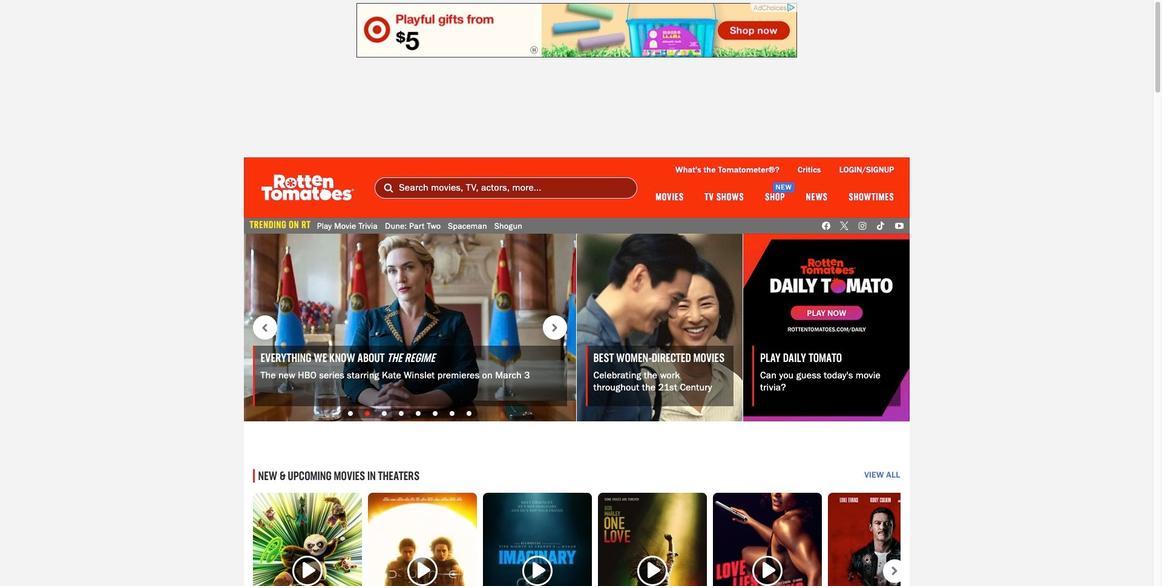 Task type: locate. For each thing, give the bounding box(es) containing it.
navigation bar element
[[244, 157, 910, 218]]



